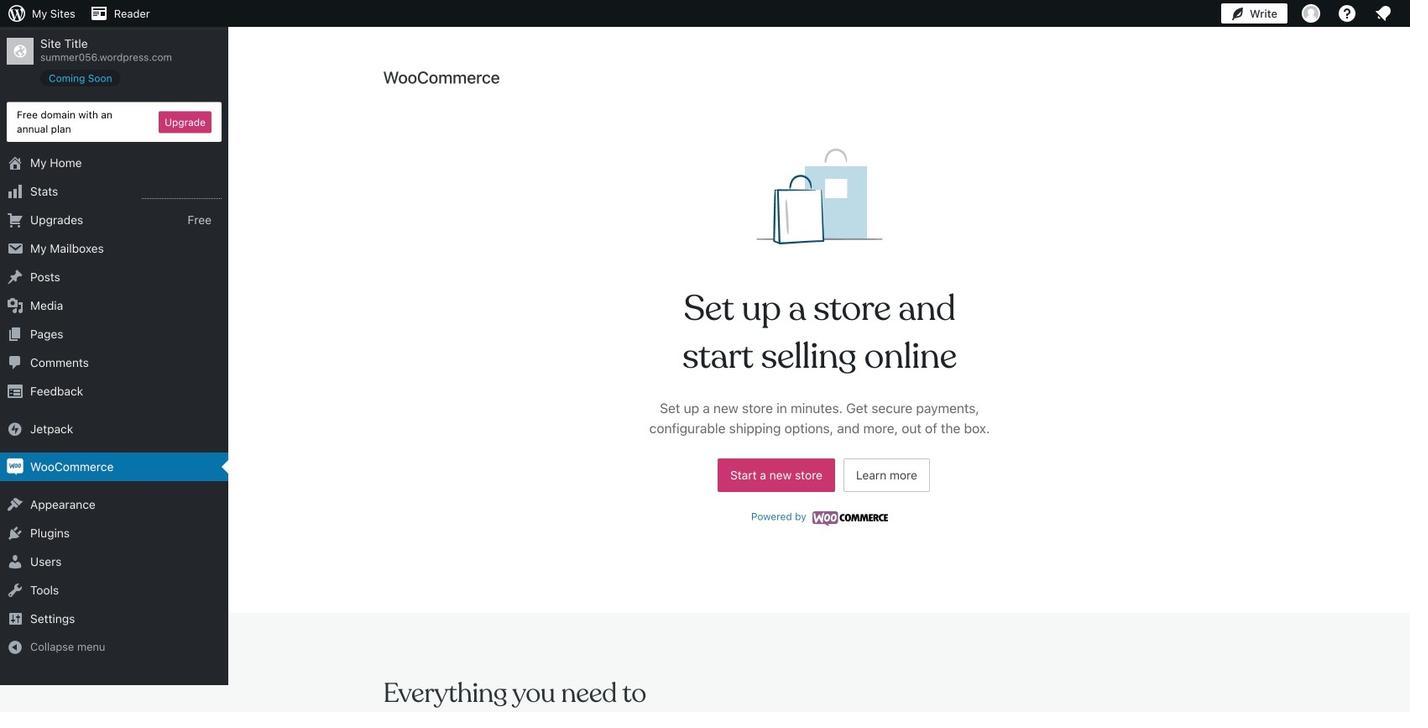 Task type: locate. For each thing, give the bounding box(es) containing it.
1 vertical spatial img image
[[7, 459, 24, 475]]

help image
[[1338, 3, 1358, 24]]

list item
[[1403, 86, 1411, 164], [1403, 164, 1411, 243], [1403, 243, 1411, 305]]

2 list item from the top
[[1403, 164, 1411, 243]]

img image
[[7, 421, 24, 438], [7, 459, 24, 475]]

2 img image from the top
[[7, 459, 24, 475]]

0 vertical spatial img image
[[7, 421, 24, 438]]



Task type: describe. For each thing, give the bounding box(es) containing it.
3 list item from the top
[[1403, 243, 1411, 305]]

manage your notifications image
[[1374, 3, 1394, 24]]

my profile image
[[1302, 4, 1321, 23]]

highest hourly views 0 image
[[142, 188, 222, 199]]

1 img image from the top
[[7, 421, 24, 438]]

1 list item from the top
[[1403, 86, 1411, 164]]



Task type: vqa. For each thing, say whether or not it's contained in the screenshot.
second img from the bottom
yes



